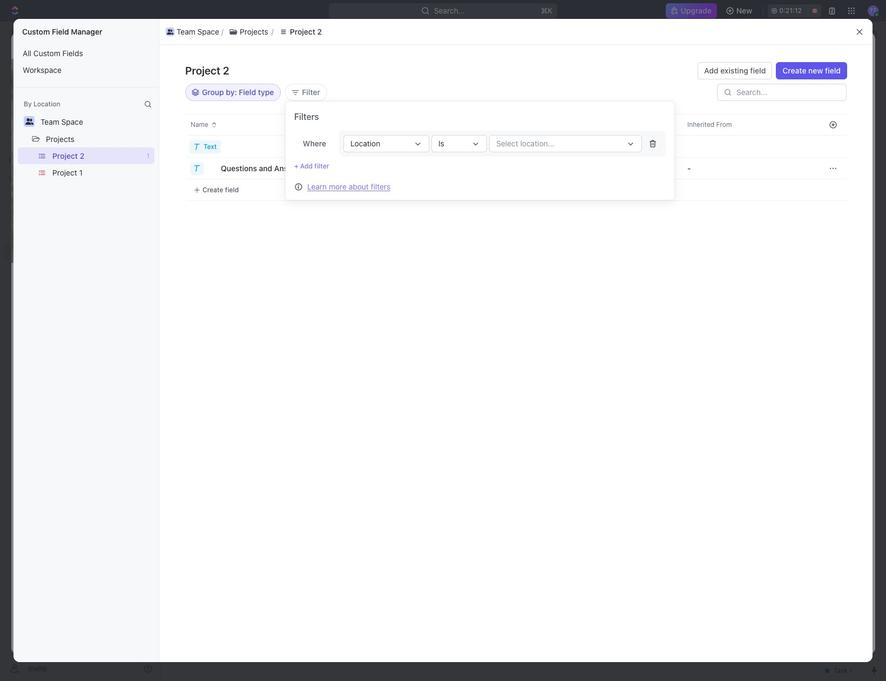 Task type: locate. For each thing, give the bounding box(es) containing it.
hide inside hide dropdown button
[[758, 100, 775, 109]]

create for create new field
[[783, 66, 807, 75]]

progress
[[209, 152, 244, 160]]

from
[[700, 120, 714, 128], [700, 163, 714, 171], [700, 180, 714, 189], [700, 206, 714, 214]]

0 vertical spatial add task button
[[802, 65, 847, 83]]

hide for hide button
[[561, 126, 575, 134]]

new button
[[722, 2, 759, 19]]

all
[[23, 49, 31, 58]]

2 horizontal spatial 1
[[236, 188, 240, 197]]

changed down "complete" at the top right of the page
[[651, 206, 677, 214]]

1 vertical spatial add task button
[[277, 150, 323, 163]]

1 inside task 1 link
[[236, 188, 240, 197]]

filters right about
[[371, 182, 391, 191]]

customize button
[[780, 97, 836, 112]]

0 horizontal spatial task
[[218, 188, 234, 197]]

custom up workspace
[[33, 49, 60, 58]]

press space to select this row. row containing questions and answers
[[159, 157, 348, 179]]

hide button
[[556, 124, 579, 137]]

add task up customize on the top of the page
[[808, 69, 841, 78]]

projects for right projects button
[[240, 27, 268, 36]]

project 2
[[290, 27, 322, 36], [298, 30, 330, 39], [185, 64, 229, 77], [187, 64, 252, 82], [52, 151, 84, 160]]

projects button
[[224, 25, 274, 38], [41, 130, 79, 147]]

from down changed status from complete
[[700, 206, 714, 214]]

column header
[[159, 114, 186, 136], [781, 114, 820, 136]]

created this task
[[649, 103, 702, 111]]

team space button up / project 2
[[164, 25, 221, 38]]

0 vertical spatial answers
[[274, 163, 305, 173]]

0 horizontal spatial answers
[[151, 535, 180, 545]]

workspace button
[[18, 62, 154, 78]]

questions and answers inside custom fields element
[[98, 535, 180, 545]]

0 vertical spatial questions
[[221, 163, 257, 173]]

1 vertical spatial filters
[[371, 182, 391, 191]]

2 from from the top
[[700, 163, 714, 171]]

team space button down by location
[[36, 113, 88, 130]]

select
[[496, 139, 518, 148]]

filter button
[[285, 84, 327, 101]]

0 vertical spatial create
[[783, 66, 807, 75]]

1 horizontal spatial location
[[351, 139, 380, 148]]

team space link
[[168, 28, 227, 41], [72, 41, 114, 50]]

task right new at the top of the page
[[825, 69, 841, 78]]

add
[[704, 66, 719, 75], [808, 69, 823, 78], [290, 152, 303, 160], [300, 162, 313, 170]]

upgrade link
[[666, 3, 717, 18]]

in progress
[[200, 152, 244, 160]]

1
[[146, 152, 150, 160], [79, 168, 83, 177], [236, 188, 240, 197]]

hide up select location... dropdown button
[[561, 126, 575, 134]]

create
[[783, 66, 807, 75], [203, 186, 223, 194]]

add task button down where
[[277, 150, 323, 163]]

add task button up customize on the top of the page
[[802, 65, 847, 83]]

changed status from up changed status from complete
[[649, 163, 716, 171]]

1 horizontal spatial team space link
[[168, 28, 227, 41]]

create inside 'questions and answers' row group
[[203, 186, 223, 194]]

1 horizontal spatial field
[[750, 66, 766, 75]]

press space to select this row. row inside 'questions and answers' row group
[[159, 157, 348, 179]]

1 vertical spatial and
[[136, 535, 149, 545]]

changed status from complete
[[644, 180, 716, 197]]

0:21:12
[[780, 6, 802, 15]]

1 vertical spatial changed status from
[[649, 163, 716, 171]]

inherited
[[688, 120, 715, 129]]

you changed status from
[[638, 206, 716, 214]]

field down the progress
[[225, 186, 239, 194]]

0 vertical spatial 1
[[146, 152, 150, 160]]

add up +
[[290, 152, 303, 160]]

0 vertical spatial add task
[[808, 69, 841, 78]]

field for add existing field
[[750, 66, 766, 75]]

questions inside custom fields element
[[98, 535, 134, 545]]

status down changed status from complete
[[679, 206, 698, 214]]

answers
[[274, 163, 305, 173], [151, 535, 180, 545]]

location down gantt link
[[351, 139, 380, 148]]

user group image
[[167, 29, 174, 34], [172, 32, 178, 37], [58, 42, 66, 49]]

and inside questions and answers button
[[259, 163, 272, 173]]

0 vertical spatial projects button
[[224, 25, 274, 38]]

0 horizontal spatial column header
[[159, 114, 186, 136]]

1 horizontal spatial 1
[[146, 152, 150, 160]]

2 changed from the top
[[651, 163, 677, 171]]

1 vertical spatial add task
[[290, 152, 319, 160]]

4 changed from the top
[[651, 206, 677, 214]]

projects
[[240, 27, 268, 36], [247, 30, 275, 39], [46, 134, 74, 144]]

select location... button
[[489, 135, 642, 152]]

com
[[638, 137, 788, 154]]

created
[[677, 41, 701, 49]]

project
[[290, 27, 315, 36], [298, 30, 323, 39], [164, 41, 189, 50], [185, 64, 220, 77], [187, 64, 236, 82], [52, 151, 78, 160], [52, 168, 77, 177]]

and
[[259, 163, 272, 173], [136, 535, 149, 545]]

from
[[717, 120, 732, 129]]

0 vertical spatial location
[[34, 100, 60, 108]]

status
[[679, 120, 698, 128], [679, 163, 698, 171], [679, 180, 698, 189], [679, 206, 698, 214]]

0 horizontal spatial questions and answers
[[98, 535, 180, 545]]

status up added watcher:
[[679, 120, 698, 128]]

location
[[34, 100, 60, 108], [351, 139, 380, 148]]

1 horizontal spatial hide
[[758, 100, 775, 109]]

0 horizontal spatial projects button
[[41, 130, 79, 147]]

more
[[329, 182, 347, 191]]

0 horizontal spatial hide
[[561, 126, 575, 134]]

team space
[[177, 27, 219, 36], [181, 30, 224, 39], [72, 41, 114, 50], [41, 117, 83, 126]]

added watcher:
[[663, 137, 714, 145]]

workspace
[[23, 65, 62, 75]]

1 vertical spatial 1
[[79, 168, 83, 177]]

1 vertical spatial questions
[[98, 535, 134, 545]]

assignees
[[450, 126, 482, 134]]

1 horizontal spatial answers
[[274, 163, 305, 173]]

0 vertical spatial hide
[[758, 100, 775, 109]]

learn more about filters
[[307, 182, 391, 191]]

0 horizontal spatial team space button
[[36, 113, 88, 130]]

team space button
[[164, 25, 221, 38], [36, 113, 88, 130]]

projects inside list
[[240, 27, 268, 36]]

1 vertical spatial location
[[351, 139, 380, 148]]

row group
[[820, 136, 847, 201]]

changed status from
[[649, 120, 716, 128], [649, 163, 716, 171]]

1 horizontal spatial column header
[[781, 114, 820, 136]]

name
[[191, 120, 208, 129]]

0 horizontal spatial create
[[203, 186, 223, 194]]

from right -
[[700, 163, 714, 171]]

0 vertical spatial changed status from
[[649, 120, 716, 128]]

1 vertical spatial projects button
[[41, 130, 79, 147]]

0 horizontal spatial questions
[[98, 535, 134, 545]]

row group inside grid
[[820, 136, 847, 201]]

0:21:12 button
[[768, 4, 822, 17]]

task up + add filter
[[304, 152, 319, 160]]

changed left -
[[651, 163, 677, 171]]

questions inside button
[[221, 163, 257, 173]]

1 vertical spatial custom
[[33, 49, 60, 58]]

from inside changed status from complete
[[700, 180, 714, 189]]

tree inside sidebar navigation
[[4, 188, 157, 334]]

1 vertical spatial list
[[14, 45, 159, 78]]

1 horizontal spatial projects button
[[224, 25, 274, 38]]

custom inside all custom fields button
[[33, 49, 60, 58]]

hide inside hide button
[[561, 126, 575, 134]]

user group image inside team space link
[[172, 32, 178, 37]]

from left the from
[[700, 120, 714, 128]]

questions
[[221, 163, 257, 173], [98, 535, 134, 545]]

0 vertical spatial task
[[825, 69, 841, 78]]

press space to select this row. row
[[348, 136, 820, 158], [159, 157, 348, 179], [348, 157, 820, 179], [348, 179, 820, 201]]

field
[[750, 66, 766, 75], [825, 66, 841, 75], [225, 186, 239, 194]]

0 horizontal spatial field
[[225, 186, 239, 194]]

1 horizontal spatial create
[[783, 66, 807, 75]]

2 vertical spatial 1
[[236, 188, 240, 197]]

3 changed from the top
[[651, 180, 677, 189]]

from down the eloisefrancis23@gmail. com
[[700, 180, 714, 189]]

hide button
[[746, 97, 778, 112]]

1 vertical spatial team space button
[[36, 113, 88, 130]]

location up dashboards
[[34, 100, 60, 108]]

tree
[[4, 188, 157, 334]]

inbox
[[26, 75, 45, 84]]

where
[[303, 139, 326, 148]]

is button
[[432, 135, 487, 152]]

4 status from the top
[[679, 206, 698, 214]]

0 horizontal spatial add task
[[290, 152, 319, 160]]

changed status from down this
[[649, 120, 716, 128]]

1 column header from the left
[[159, 114, 186, 136]]

location inside location dropdown button
[[351, 139, 380, 148]]

0 vertical spatial list
[[164, 25, 851, 38]]

text button
[[190, 140, 221, 153]]

1 vertical spatial task
[[304, 152, 319, 160]]

field right existing on the top
[[750, 66, 766, 75]]

status inside changed status from complete
[[679, 180, 698, 189]]

0 vertical spatial questions and answers
[[221, 163, 305, 173]]

create down 'in'
[[203, 186, 223, 194]]

filters down calendar
[[294, 112, 319, 122]]

select location...
[[496, 139, 555, 148]]

filter
[[315, 162, 329, 170]]

1 vertical spatial create
[[203, 186, 223, 194]]

user group image inside team space button
[[167, 29, 174, 34]]

task
[[689, 103, 702, 111]]

inherited from row
[[348, 114, 820, 136]]

sidebar navigation
[[0, 22, 162, 681]]

column header down customize button
[[781, 114, 820, 136]]

1 horizontal spatial team space button
[[164, 25, 221, 38]]

0 horizontal spatial add task button
[[277, 150, 323, 163]]

task down the progress
[[218, 188, 234, 197]]

complete
[[646, 189, 675, 197]]

1 horizontal spatial add task button
[[802, 65, 847, 83]]

2 status from the top
[[679, 163, 698, 171]]

user group image for team space link to the right
[[172, 32, 178, 37]]

status down -
[[679, 180, 698, 189]]

1 horizontal spatial questions and answers
[[221, 163, 305, 173]]

home
[[26, 56, 47, 65]]

add task up + add filter
[[290, 152, 319, 160]]

existing
[[721, 66, 749, 75]]

0 horizontal spatial and
[[136, 535, 149, 545]]

1 vertical spatial answers
[[151, 535, 180, 545]]

field right new at the top of the page
[[825, 66, 841, 75]]

field inside 'questions and answers' row group
[[225, 186, 239, 194]]

learn
[[307, 182, 327, 191]]

hide down search... text box
[[758, 100, 775, 109]]

list
[[164, 25, 851, 38], [14, 45, 159, 78], [14, 147, 159, 181]]

questions and answers button
[[220, 160, 311, 177]]

task
[[825, 69, 841, 78], [304, 152, 319, 160], [218, 188, 234, 197]]

table link
[[326, 97, 347, 112]]

1 status from the top
[[679, 120, 698, 128]]

2 horizontal spatial field
[[825, 66, 841, 75]]

project 2 button
[[274, 25, 327, 38]]

questions and answers row group
[[159, 136, 375, 201]]

0 horizontal spatial filters
[[294, 112, 319, 122]]

grid
[[159, 114, 847, 654]]

custom up "all"
[[22, 27, 50, 36]]

1 horizontal spatial questions
[[221, 163, 257, 173]]

column header left name
[[159, 114, 186, 136]]

create field button
[[190, 183, 243, 196]]

3 from from the top
[[700, 180, 714, 189]]

changed up "complete" at the top right of the page
[[651, 180, 677, 189]]

create left new at the top of the page
[[783, 66, 807, 75]]

questions and answers
[[221, 163, 305, 173], [98, 535, 180, 545]]

1 changed status from from the top
[[649, 120, 716, 128]]

1 horizontal spatial and
[[259, 163, 272, 173]]

cell
[[348, 136, 456, 158], [456, 136, 564, 158], [564, 136, 672, 158], [672, 136, 781, 158], [781, 136, 820, 158], [820, 136, 847, 158], [159, 158, 186, 179], [456, 158, 564, 179], [564, 158, 672, 179], [781, 158, 820, 179], [348, 179, 456, 201], [456, 179, 564, 201], [564, 179, 672, 201], [672, 179, 781, 201], [781, 179, 820, 201], [820, 179, 847, 201]]

changed down created
[[651, 120, 677, 128]]

hide for hide dropdown button
[[758, 100, 775, 109]]

0 vertical spatial and
[[259, 163, 272, 173]]

status up changed status from complete
[[679, 163, 698, 171]]

watcher:
[[686, 137, 712, 145]]

add left existing on the top
[[704, 66, 719, 75]]

0 horizontal spatial 1
[[79, 168, 83, 177]]

field for create new field
[[825, 66, 841, 75]]

2 vertical spatial list
[[14, 147, 159, 181]]

subtasks
[[125, 478, 162, 488]]

answers inside button
[[274, 163, 305, 173]]

hide
[[758, 100, 775, 109], [561, 126, 575, 134]]

dashboards
[[26, 111, 68, 120]]

add right +
[[300, 162, 313, 170]]

1 vertical spatial hide
[[561, 126, 575, 134]]

1 inside project 1 'button'
[[79, 168, 83, 177]]

1 horizontal spatial task
[[304, 152, 319, 160]]

1 vertical spatial questions and answers
[[98, 535, 180, 545]]

3 status from the top
[[679, 180, 698, 189]]



Task type: vqa. For each thing, say whether or not it's contained in the screenshot.
Project 1
yes



Task type: describe. For each thing, give the bounding box(es) containing it.
name row
[[159, 114, 348, 136]]

2 vertical spatial task
[[218, 188, 234, 197]]

gantt link
[[365, 97, 387, 112]]

all custom fields
[[23, 49, 83, 58]]

board link
[[199, 97, 223, 112]]

added
[[665, 137, 684, 145]]

field
[[52, 27, 69, 36]]

inherited from
[[688, 120, 732, 129]]

custom fields element
[[78, 529, 543, 578]]

add inside add existing field button
[[704, 66, 719, 75]]

assignees button
[[437, 124, 487, 137]]

create for create field
[[203, 186, 223, 194]]

project 1 button
[[48, 164, 154, 181]]

projects link
[[233, 28, 278, 41]]

0 horizontal spatial project 2 link
[[164, 41, 196, 50]]

spaces
[[9, 175, 32, 183]]

docs link
[[4, 89, 157, 106]]

list link
[[240, 97, 256, 112]]

favorites
[[9, 157, 37, 165]]

⌘k
[[541, 6, 553, 15]]

space inside list
[[197, 27, 219, 36]]

manager
[[71, 27, 102, 36]]

to
[[724, 120, 732, 128]]

-
[[688, 163, 691, 173]]

learn more about filters link
[[307, 182, 391, 191]]

/ project 2
[[158, 41, 196, 50]]

team inside list
[[177, 27, 195, 36]]

1 changed from the top
[[651, 120, 677, 128]]

eloisefrancis23@gmail.
[[714, 137, 788, 145]]

location...
[[520, 139, 555, 148]]

Edit task name text field
[[78, 317, 543, 338]]

Search... text field
[[737, 88, 840, 97]]

1 for task 1
[[236, 188, 240, 197]]

0 horizontal spatial location
[[34, 100, 60, 108]]

dashboards link
[[4, 107, 157, 125]]

create new field
[[783, 66, 841, 75]]

search...
[[434, 6, 465, 15]]

customize
[[794, 100, 832, 109]]

1 for project 1
[[79, 168, 83, 177]]

projects for projects link on the left top of the page
[[247, 30, 275, 39]]

create field
[[203, 186, 239, 194]]

and inside custom fields element
[[136, 535, 149, 545]]

on
[[703, 41, 711, 49]]

0 vertical spatial team space button
[[164, 25, 221, 38]]

list containing all custom fields
[[14, 45, 159, 78]]

invite
[[28, 664, 47, 673]]

calendar link
[[273, 97, 308, 112]]

1 horizontal spatial add task
[[808, 69, 841, 78]]

1 from from the top
[[700, 120, 714, 128]]

task sidebar content section
[[615, 59, 842, 654]]

2 inside button
[[317, 27, 322, 36]]

cell inside 'questions and answers' row group
[[159, 158, 186, 179]]

changed inside changed status from complete
[[651, 180, 677, 189]]

list
[[243, 100, 256, 109]]

home link
[[4, 52, 157, 70]]

calendar
[[276, 100, 308, 109]]

add existing field button
[[698, 62, 773, 79]]

- row group
[[348, 136, 820, 201]]

project 1
[[52, 168, 83, 177]]

0 vertical spatial filters
[[294, 112, 319, 122]]

4 from from the top
[[700, 206, 714, 214]]

0 horizontal spatial team space link
[[72, 41, 114, 50]]

new
[[737, 6, 753, 15]]

add up customize on the top of the page
[[808, 69, 823, 78]]

fields
[[62, 49, 83, 58]]

answers inside custom fields element
[[151, 535, 180, 545]]

eloisefrancis23@gmail. com
[[638, 137, 788, 154]]

2 changed status from from the top
[[649, 163, 716, 171]]

2 horizontal spatial /
[[280, 30, 282, 39]]

task 1
[[218, 188, 240, 197]]

user group image for top team space button
[[167, 29, 174, 34]]

new
[[809, 66, 823, 75]]

upgrade
[[681, 6, 712, 15]]

2 column header from the left
[[781, 114, 820, 136]]

questions and answers inside button
[[221, 163, 305, 173]]

custom field manager
[[22, 27, 102, 36]]

share
[[744, 41, 765, 50]]

grid containing questions and answers
[[159, 114, 847, 654]]

by
[[24, 100, 32, 108]]

list containing team space
[[164, 25, 851, 38]]

search button
[[701, 97, 743, 112]]

list containing project 2
[[14, 147, 159, 181]]

is
[[439, 139, 444, 148]]

inbox link
[[4, 71, 157, 88]]

user group image
[[11, 212, 19, 218]]

team space inside list
[[177, 27, 219, 36]]

Search tasks... text field
[[752, 123, 860, 139]]

1 horizontal spatial project 2 link
[[284, 28, 333, 41]]

nov
[[713, 41, 725, 49]]

docs
[[26, 93, 44, 102]]

0 vertical spatial custom
[[22, 27, 50, 36]]

task 1 link
[[215, 184, 374, 200]]

2 horizontal spatial task
[[825, 69, 841, 78]]

filter
[[302, 88, 320, 97]]

+
[[294, 162, 299, 170]]

you
[[638, 206, 649, 214]]

1 horizontal spatial /
[[229, 30, 231, 39]]

search
[[715, 100, 740, 109]]

add existing field
[[704, 66, 766, 75]]

by location
[[24, 100, 60, 108]]

press space to select this row. row containing -
[[348, 157, 820, 179]]

project inside 'button'
[[52, 168, 77, 177]]

+ add filter
[[294, 162, 329, 170]]

location button
[[344, 135, 429, 152]]

subtasks button
[[121, 474, 167, 493]]

create new field button
[[776, 62, 847, 79]]

created
[[651, 103, 674, 111]]

0 horizontal spatial /
[[158, 41, 160, 50]]

project inside button
[[290, 27, 315, 36]]

gantt
[[367, 100, 387, 109]]

all custom fields button
[[18, 45, 154, 62]]

project 2 inside button
[[290, 27, 322, 36]]

share button
[[737, 37, 771, 54]]

about
[[349, 182, 369, 191]]

1 horizontal spatial filters
[[371, 182, 391, 191]]

17
[[726, 41, 733, 49]]



